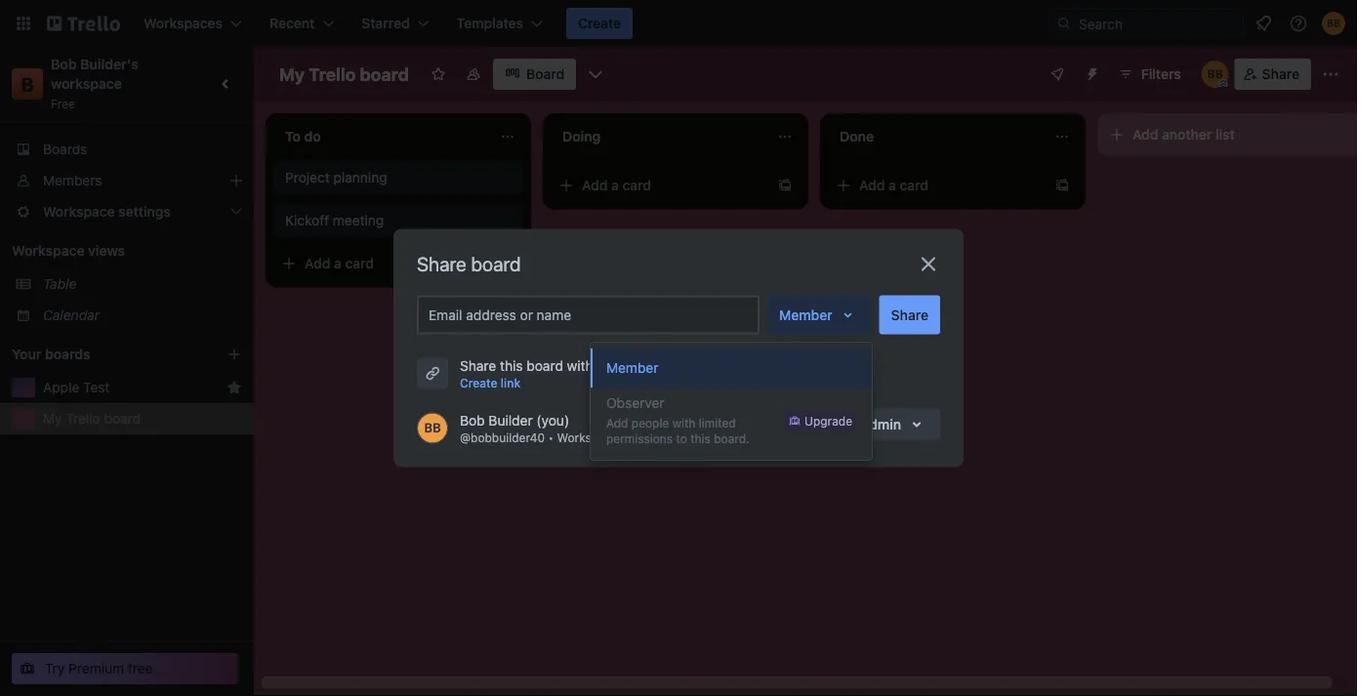 Task type: locate. For each thing, give the bounding box(es) containing it.
free
[[128, 661, 153, 677]]

0 horizontal spatial create
[[460, 377, 498, 390]]

project planning
[[285, 169, 387, 186]]

my inside text field
[[279, 63, 305, 84]]

0 horizontal spatial add a card button
[[274, 248, 492, 279]]

boards
[[43, 141, 87, 157]]

admin button
[[849, 409, 941, 440]]

bob
[[51, 56, 77, 72], [460, 412, 485, 428]]

1 horizontal spatial my
[[279, 63, 305, 84]]

share button
[[1235, 59, 1312, 90], [880, 295, 941, 335]]

boards link
[[0, 134, 254, 165]]

planning
[[334, 169, 387, 186]]

member for member button
[[607, 360, 659, 376]]

1 horizontal spatial member
[[779, 307, 833, 323]]

project planning link
[[285, 168, 512, 188]]

star or unstar board image
[[431, 66, 446, 82]]

views
[[88, 243, 125, 259]]

0 horizontal spatial this
[[500, 358, 523, 374]]

add another list button
[[1098, 113, 1358, 156]]

a
[[612, 177, 619, 193], [889, 177, 897, 193], [334, 255, 342, 272], [597, 358, 605, 374]]

a for create from template… image add a card button
[[889, 177, 897, 193]]

add inside button
[[1133, 126, 1159, 143]]

a for add a card button for the bottom create from template… icon
[[334, 255, 342, 272]]

2 horizontal spatial add a card
[[860, 177, 929, 193]]

2 horizontal spatial add a card button
[[828, 170, 1047, 201]]

1 horizontal spatial workspace
[[557, 431, 619, 445]]

a for add a card button related to rightmost create from template… icon
[[612, 177, 619, 193]]

add for rightmost create from template… icon
[[582, 177, 608, 193]]

calendar
[[43, 307, 100, 323]]

0 notifications image
[[1252, 12, 1276, 35]]

0 horizontal spatial bob builder (bobbuilder40) image
[[417, 413, 448, 444]]

group containing member
[[591, 343, 872, 460]]

board link
[[493, 59, 576, 90]]

try
[[45, 661, 65, 677]]

0 vertical spatial trello
[[309, 63, 356, 84]]

add a card for add a card button for the bottom create from template… icon
[[305, 255, 374, 272]]

workspace right •
[[557, 431, 619, 445]]

share
[[1263, 66, 1300, 82], [417, 253, 467, 275], [892, 307, 929, 323], [460, 358, 496, 374]]

bob inside bob builder (you) @bobbuilder40 • workspace admin
[[460, 412, 485, 428]]

create up builder
[[460, 377, 498, 390]]

with down email address or name text field
[[567, 358, 594, 374]]

1 vertical spatial my
[[43, 411, 62, 427]]

0 vertical spatial member
[[779, 307, 833, 323]]

builder's
[[80, 56, 139, 72]]

member button
[[591, 349, 872, 388]]

0 horizontal spatial workspace
[[12, 243, 85, 259]]

filters button
[[1112, 59, 1187, 90]]

try premium free button
[[12, 653, 238, 685]]

my trello board left the star or unstar board icon
[[279, 63, 409, 84]]

share up builder
[[460, 358, 496, 374]]

0 vertical spatial share button
[[1235, 59, 1312, 90]]

1 vertical spatial trello
[[66, 411, 100, 427]]

group
[[591, 343, 872, 460]]

bob builder (bobbuilder40) image left @bobbuilder40
[[417, 413, 448, 444]]

my trello board down test
[[43, 411, 141, 427]]

link up builder
[[501, 377, 521, 390]]

1 vertical spatial bob
[[460, 412, 485, 428]]

Search field
[[1073, 9, 1243, 38]]

workspace
[[12, 243, 85, 259], [557, 431, 619, 445]]

member button
[[768, 295, 872, 335]]

add a card button
[[551, 170, 770, 201], [828, 170, 1047, 201], [274, 248, 492, 279]]

board inside text field
[[360, 63, 409, 84]]

1 vertical spatial create
[[460, 377, 498, 390]]

to
[[676, 432, 687, 445]]

Email address or name text field
[[429, 301, 756, 329]]

link up observer
[[608, 358, 630, 374]]

this
[[500, 358, 523, 374], [691, 432, 711, 445]]

my
[[279, 63, 305, 84], [43, 411, 62, 427]]

add another list
[[1133, 126, 1235, 143]]

card
[[623, 177, 652, 193], [900, 177, 929, 193], [345, 255, 374, 272]]

0 vertical spatial bob
[[51, 56, 77, 72]]

1 vertical spatial member
[[607, 360, 659, 376]]

0 vertical spatial workspace
[[12, 243, 85, 259]]

workspace up table
[[12, 243, 85, 259]]

trello
[[309, 63, 356, 84], [66, 411, 100, 427]]

0 vertical spatial my
[[279, 63, 305, 84]]

0 horizontal spatial my
[[43, 411, 62, 427]]

1 vertical spatial this
[[691, 432, 711, 445]]

board
[[360, 63, 409, 84], [471, 253, 521, 275], [527, 358, 564, 374], [104, 411, 141, 427]]

with inside observer add people with limited permissions to this board.
[[673, 416, 696, 430]]

link
[[608, 358, 630, 374], [501, 377, 521, 390]]

primary element
[[0, 0, 1358, 47]]

calendar link
[[43, 306, 242, 325]]

1 horizontal spatial share button
[[1235, 59, 1312, 90]]

my trello board
[[279, 63, 409, 84], [43, 411, 141, 427]]

1 vertical spatial link
[[501, 377, 521, 390]]

apple test
[[43, 379, 110, 396]]

0 horizontal spatial create from template… image
[[500, 256, 516, 272]]

member
[[779, 307, 833, 323], [607, 360, 659, 376]]

0 horizontal spatial link
[[501, 377, 521, 390]]

with
[[567, 358, 594, 374], [673, 416, 696, 430]]

1 vertical spatial workspace
[[557, 431, 619, 445]]

bob inside "bob builder's workspace free"
[[51, 56, 77, 72]]

bob builder (bobbuilder40) image
[[1202, 61, 1229, 88], [417, 413, 448, 444]]

share down close image
[[892, 307, 929, 323]]

1 horizontal spatial this
[[691, 432, 711, 445]]

add a card button for create from template… image
[[828, 170, 1047, 201]]

create from template… image
[[778, 178, 793, 193], [500, 256, 516, 272]]

0 horizontal spatial with
[[567, 358, 594, 374]]

0 horizontal spatial add a card
[[305, 255, 374, 272]]

0 vertical spatial with
[[567, 358, 594, 374]]

1 horizontal spatial my trello board
[[279, 63, 409, 84]]

1 horizontal spatial create
[[578, 15, 621, 31]]

0 horizontal spatial member
[[607, 360, 659, 376]]

1 horizontal spatial add a card
[[582, 177, 652, 193]]

bob builder (bobbuilder40) image right filters
[[1202, 61, 1229, 88]]

create
[[578, 15, 621, 31], [460, 377, 498, 390]]

meeting
[[333, 212, 384, 229]]

1 horizontal spatial bob
[[460, 412, 485, 428]]

board
[[526, 66, 565, 82]]

1 vertical spatial with
[[673, 416, 696, 430]]

create inside share this board with a link create link
[[460, 377, 498, 390]]

permissions
[[607, 432, 673, 445]]

0 vertical spatial create
[[578, 15, 621, 31]]

workspace
[[51, 76, 122, 92]]

0 horizontal spatial trello
[[66, 411, 100, 427]]

share button down close image
[[880, 295, 941, 335]]

member up member button
[[779, 307, 833, 323]]

your boards
[[12, 346, 91, 362]]

0 vertical spatial link
[[608, 358, 630, 374]]

table
[[43, 276, 77, 292]]

1 vertical spatial share button
[[880, 295, 941, 335]]

1 horizontal spatial with
[[673, 416, 696, 430]]

this right to in the bottom of the page
[[691, 432, 711, 445]]

add a card
[[582, 177, 652, 193], [860, 177, 929, 193], [305, 255, 374, 272]]

bob for builder's
[[51, 56, 77, 72]]

1 horizontal spatial link
[[608, 358, 630, 374]]

0 vertical spatial this
[[500, 358, 523, 374]]

1 vertical spatial bob builder (bobbuilder40) image
[[417, 413, 448, 444]]

apple
[[43, 379, 79, 396]]

this up builder
[[500, 358, 523, 374]]

add
[[1133, 126, 1159, 143], [582, 177, 608, 193], [860, 177, 885, 193], [305, 255, 331, 272], [607, 416, 629, 430]]

•
[[548, 431, 554, 445]]

limited
[[699, 416, 736, 430]]

0 vertical spatial my trello board
[[279, 63, 409, 84]]

bob builder (you) @bobbuilder40 • workspace admin
[[460, 412, 655, 445]]

bob for builder
[[460, 412, 485, 428]]

0 vertical spatial bob builder (bobbuilder40) image
[[1202, 61, 1229, 88]]

share button down 0 notifications icon
[[1235, 59, 1312, 90]]

0 horizontal spatial share button
[[880, 295, 941, 335]]

bob up workspace
[[51, 56, 77, 72]]

with up to in the bottom of the page
[[673, 416, 696, 430]]

with inside share this board with a link create link
[[567, 358, 594, 374]]

member inside popup button
[[779, 307, 833, 323]]

project
[[285, 169, 330, 186]]

1 horizontal spatial trello
[[309, 63, 356, 84]]

1 vertical spatial create from template… image
[[500, 256, 516, 272]]

bob builder (bobbuilder40) image
[[1323, 12, 1346, 35]]

member inside button
[[607, 360, 659, 376]]

0 horizontal spatial card
[[345, 255, 374, 272]]

0 horizontal spatial bob
[[51, 56, 77, 72]]

1 vertical spatial my trello board
[[43, 411, 141, 427]]

0 vertical spatial create from template… image
[[778, 178, 793, 193]]

bob up @bobbuilder40
[[460, 412, 485, 428]]

create up customize views icon
[[578, 15, 621, 31]]

kickoff meeting link
[[285, 211, 512, 231]]

member up observer
[[607, 360, 659, 376]]

my trello board link
[[43, 409, 242, 429]]

1 horizontal spatial add a card button
[[551, 170, 770, 201]]

@bobbuilder40
[[460, 431, 545, 445]]



Task type: vqa. For each thing, say whether or not it's contained in the screenshot.
Project planning
yes



Task type: describe. For each thing, give the bounding box(es) containing it.
free
[[51, 97, 75, 110]]

board inside share this board with a link create link
[[527, 358, 564, 374]]

workspace visible image
[[466, 66, 482, 82]]

trello inside text field
[[309, 63, 356, 84]]

share inside share this board with a link create link
[[460, 358, 496, 374]]

automation image
[[1077, 59, 1105, 86]]

board.
[[714, 432, 750, 445]]

2 horizontal spatial card
[[900, 177, 929, 193]]

create button
[[567, 8, 633, 39]]

open information menu image
[[1289, 14, 1309, 33]]

share this board with a link create link
[[460, 358, 630, 390]]

people
[[632, 416, 669, 430]]

with for a
[[567, 358, 594, 374]]

(you)
[[537, 412, 570, 428]]

search image
[[1057, 16, 1073, 31]]

a inside share this board with a link create link
[[597, 358, 605, 374]]

1 horizontal spatial card
[[623, 177, 652, 193]]

apple test link
[[43, 378, 219, 398]]

upgrade
[[805, 414, 853, 428]]

kickoff
[[285, 212, 329, 229]]

your
[[12, 346, 42, 362]]

add for the bottom create from template… icon
[[305, 255, 331, 272]]

add inside observer add people with limited permissions to this board.
[[607, 416, 629, 430]]

this inside observer add people with limited permissions to this board.
[[691, 432, 711, 445]]

add board image
[[227, 347, 242, 362]]

b link
[[12, 68, 43, 100]]

builder
[[489, 412, 533, 428]]

create link button
[[460, 374, 521, 393]]

filters
[[1142, 66, 1182, 82]]

add for create from template… image
[[860, 177, 885, 193]]

create from template… image
[[1055, 178, 1071, 193]]

bob builder's workspace link
[[51, 56, 142, 92]]

share board
[[417, 253, 521, 275]]

bob builder's workspace free
[[51, 56, 142, 110]]

table link
[[43, 274, 242, 294]]

add a card for add a card button related to rightmost create from template… icon
[[582, 177, 652, 193]]

with for limited
[[673, 416, 696, 430]]

kickoff meeting
[[285, 212, 384, 229]]

observer
[[607, 395, 665, 411]]

1 horizontal spatial bob builder (bobbuilder40) image
[[1202, 61, 1229, 88]]

add a card button for the bottom create from template… icon
[[274, 248, 492, 279]]

customize views image
[[586, 64, 606, 84]]

admin
[[861, 416, 902, 432]]

0 horizontal spatial my trello board
[[43, 411, 141, 427]]

power ups image
[[1050, 66, 1065, 82]]

b
[[21, 72, 34, 95]]

Board name text field
[[270, 59, 419, 90]]

boards
[[45, 346, 91, 362]]

workspace views
[[12, 243, 125, 259]]

add a card button for rightmost create from template… icon
[[551, 170, 770, 201]]

observer add people with limited permissions to this board.
[[607, 395, 750, 445]]

member for member popup button
[[779, 307, 833, 323]]

premium
[[69, 661, 124, 677]]

members
[[43, 172, 102, 189]]

this inside share this board with a link create link
[[500, 358, 523, 374]]

your boards with 2 items element
[[12, 343, 197, 366]]

test
[[83, 379, 110, 396]]

list
[[1216, 126, 1235, 143]]

workspace inside bob builder (you) @bobbuilder40 • workspace admin
[[557, 431, 619, 445]]

add a card for create from template… image add a card button
[[860, 177, 929, 193]]

members link
[[0, 165, 254, 196]]

switch to… image
[[14, 14, 33, 33]]

show menu image
[[1322, 64, 1341, 84]]

another
[[1162, 126, 1213, 143]]

1 horizontal spatial create from template… image
[[778, 178, 793, 193]]

upgrade button
[[785, 411, 857, 431]]

try premium free
[[45, 661, 153, 677]]

starred icon image
[[227, 380, 242, 396]]

admin
[[622, 431, 655, 445]]

create inside button
[[578, 15, 621, 31]]

my trello board inside text field
[[279, 63, 409, 84]]

share down kickoff meeting link
[[417, 253, 467, 275]]

close image
[[917, 253, 941, 276]]

share left show menu icon
[[1263, 66, 1300, 82]]



